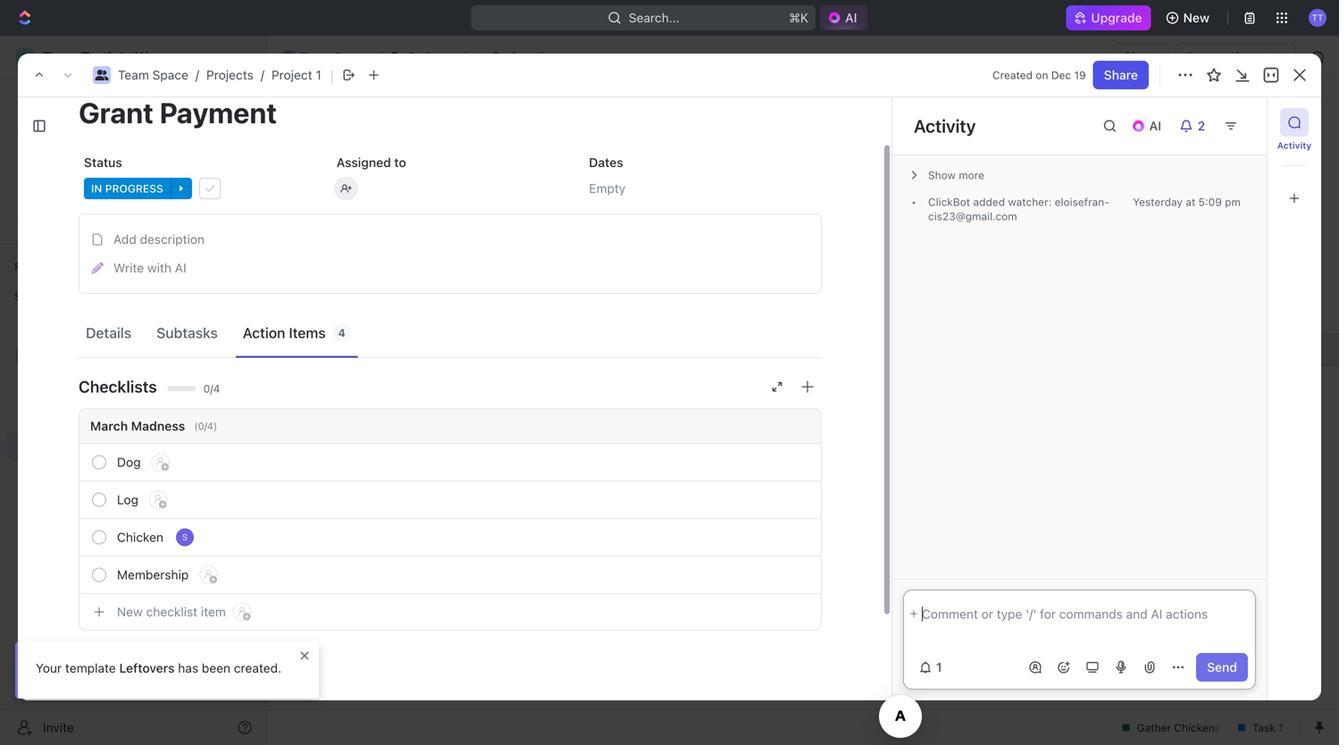 Task type: locate. For each thing, give the bounding box(es) containing it.
0 horizontal spatial projects
[[54, 378, 101, 393]]

team space up |
[[300, 50, 371, 64]]

0 vertical spatial ai
[[846, 10, 858, 25]]

template right your
[[65, 661, 116, 676]]

pencil image
[[91, 262, 103, 274]]

checklist
[[146, 605, 198, 619], [132, 652, 185, 667]]

space inside team space / projects / project 1 |
[[152, 67, 188, 82]]

(0/4)
[[194, 420, 217, 432]]

add right 2
[[1211, 115, 1234, 130]]

team space
[[300, 50, 371, 64], [43, 348, 113, 363]]

1 vertical spatial ai
[[1150, 118, 1162, 133]]

ai button left 2
[[1125, 112, 1173, 140]]

activity inside task sidebar navigation tab list
[[1278, 140, 1312, 151]]

0 vertical spatial activity
[[914, 115, 976, 136]]

1 vertical spatial team
[[118, 67, 149, 82]]

project up edit task name text field
[[493, 50, 535, 64]]

team inside tree
[[43, 348, 74, 363]]

2 vertical spatial user group image
[[18, 350, 32, 361]]

team space inside tree
[[43, 348, 113, 363]]

0 vertical spatial ai button
[[821, 5, 868, 30]]

activity
[[914, 115, 976, 136], [1278, 140, 1312, 151]]

spaces
[[14, 290, 52, 303]]

1 vertical spatial projects
[[206, 67, 254, 82]]

0 horizontal spatial new
[[117, 605, 143, 619]]

ai
[[846, 10, 858, 25], [1150, 118, 1162, 133], [175, 260, 186, 275]]

share right 19
[[1104, 67, 1139, 82]]

0/4
[[203, 383, 220, 395]]

⌘k
[[789, 10, 809, 25]]

0 horizontal spatial team space
[[43, 348, 113, 363]]

add checklist button
[[79, 645, 196, 674]]

new inside button
[[1184, 10, 1210, 25]]

1 horizontal spatial ai
[[846, 10, 858, 25]]

dashboards
[[43, 185, 112, 199]]

1 vertical spatial share
[[1104, 67, 1139, 82]]

s button
[[174, 527, 196, 548]]

0 vertical spatial projects
[[408, 50, 455, 64]]

1 horizontal spatial space
[[152, 67, 188, 82]]

show more button
[[904, 163, 1257, 188]]

tree
[[7, 311, 259, 552]]

1 inside button
[[937, 660, 943, 675]]

subtasks
[[157, 324, 218, 341]]

19
[[1075, 69, 1086, 81]]

project left |
[[272, 67, 312, 82]]

added watcher:
[[971, 196, 1055, 208]]

new up automations at right top
[[1184, 10, 1210, 25]]

2 horizontal spatial 1
[[937, 660, 943, 675]]

user group image up team space / projects / project 1 | at the left of the page
[[284, 53, 295, 62]]

at
[[1186, 196, 1196, 208]]

add right your
[[105, 652, 129, 667]]

0 vertical spatial checklist
[[146, 605, 198, 619]]

ai button right ⌘k
[[821, 5, 868, 30]]

1 inside team space / projects / project 1 |
[[316, 67, 322, 82]]

new
[[1184, 10, 1210, 25], [117, 605, 143, 619]]

automations button
[[1177, 44, 1270, 71]]

projects link
[[386, 46, 460, 68], [206, 67, 254, 82], [54, 372, 209, 400]]

2 vertical spatial space
[[77, 348, 113, 363]]

projects
[[408, 50, 455, 64], [206, 67, 254, 82], [54, 378, 101, 393]]

dashboards link
[[7, 178, 259, 206]]

0 vertical spatial project
[[493, 50, 535, 64]]

assignees
[[745, 210, 798, 223]]

search...
[[629, 10, 680, 25]]

0 horizontal spatial space
[[77, 348, 113, 363]]

table link
[[605, 161, 640, 186]]

ai right with
[[175, 260, 186, 275]]

yesterday
[[1133, 196, 1183, 208]]

new down membership
[[117, 605, 143, 619]]

0 horizontal spatial template
[[65, 661, 116, 676]]

1 horizontal spatial projects
[[206, 67, 254, 82]]

1 horizontal spatial ai button
[[1125, 112, 1173, 140]]

1 horizontal spatial new
[[1184, 10, 1210, 25]]

action items
[[243, 324, 326, 341]]

0 vertical spatial new
[[1184, 10, 1210, 25]]

use template
[[214, 652, 293, 667]]

team
[[300, 50, 331, 64], [118, 67, 149, 82], [43, 348, 74, 363]]

2 vertical spatial add
[[105, 652, 129, 667]]

space
[[335, 50, 371, 64], [152, 67, 188, 82], [77, 348, 113, 363]]

description
[[140, 232, 205, 247]]

watcher:
[[1009, 196, 1052, 208]]

2 vertical spatial 1
[[937, 660, 943, 675]]

team space link inside tree
[[43, 341, 256, 370]]

ai left 2 dropdown button
[[1150, 118, 1162, 133]]

1 horizontal spatial team space
[[300, 50, 371, 64]]

1 vertical spatial ai button
[[1125, 112, 1173, 140]]

projects inside team space / projects / project 1 |
[[206, 67, 254, 82]]

0 vertical spatial user group image
[[284, 53, 295, 62]]

0 vertical spatial space
[[335, 50, 371, 64]]

invite
[[43, 720, 74, 735]]

0 vertical spatial share
[[1124, 50, 1159, 64]]

2 vertical spatial projects
[[54, 378, 101, 393]]

new button
[[1159, 4, 1221, 32]]

2 button
[[1173, 112, 1217, 140]]

share down upgrade
[[1124, 50, 1159, 64]]

1 horizontal spatial team
[[118, 67, 149, 82]]

0 horizontal spatial activity
[[914, 115, 976, 136]]

2 vertical spatial ai
[[175, 260, 186, 275]]

1 vertical spatial team space
[[43, 348, 113, 363]]

team left details button
[[43, 348, 74, 363]]

0 horizontal spatial ai button
[[821, 5, 868, 30]]

project 1 link left |
[[272, 67, 322, 82]]

add up write
[[114, 232, 137, 247]]

send
[[1208, 660, 1238, 675]]

assignees button
[[723, 206, 806, 227]]

checklist inside button
[[132, 652, 185, 667]]

/ up edit task name text field
[[379, 50, 382, 64]]

1 horizontal spatial template
[[240, 652, 293, 667]]

add for add checklist
[[105, 652, 129, 667]]

template inside button
[[240, 652, 293, 667]]

list link
[[398, 161, 423, 186]]

team up home link at the top of page
[[118, 67, 149, 82]]

0 vertical spatial 1
[[538, 50, 544, 64]]

template for use
[[240, 652, 293, 667]]

1 vertical spatial activity
[[1278, 140, 1312, 151]]

favorites
[[14, 260, 61, 273]]

march
[[90, 419, 128, 433]]

0 vertical spatial add
[[1211, 115, 1234, 130]]

1 vertical spatial add
[[114, 232, 137, 247]]

show
[[929, 169, 956, 181]]

1 vertical spatial new
[[117, 605, 143, 619]]

your template leftovers has been created.
[[36, 661, 282, 676]]

0 horizontal spatial 1
[[316, 67, 322, 82]]

task
[[1237, 115, 1265, 130]]

team space link for "user group" icon inside the tree
[[43, 341, 256, 370]]

hide button
[[920, 206, 959, 227]]

/
[[379, 50, 382, 64], [463, 50, 467, 64], [196, 67, 199, 82], [261, 67, 264, 82]]

more
[[959, 169, 985, 181]]

template
[[240, 652, 293, 667], [65, 661, 116, 676]]

add inside button
[[114, 232, 137, 247]]

user group image up home link at the top of page
[[95, 70, 109, 80]]

/ up home link at the top of page
[[196, 67, 199, 82]]

add task button
[[1200, 108, 1275, 137]]

project
[[493, 50, 535, 64], [272, 67, 312, 82]]

share button
[[1114, 43, 1169, 71], [1094, 61, 1149, 89]]

user group image
[[284, 53, 295, 62], [95, 70, 109, 80], [18, 350, 32, 361]]

2 horizontal spatial space
[[335, 50, 371, 64]]

1 horizontal spatial user group image
[[95, 70, 109, 80]]

assigned to
[[337, 155, 406, 170]]

1 horizontal spatial activity
[[1278, 140, 1312, 151]]

2 horizontal spatial user group image
[[284, 53, 295, 62]]

team inside team space / projects / project 1 |
[[118, 67, 149, 82]]

1 vertical spatial checklist
[[132, 652, 185, 667]]

project 1 link
[[471, 46, 549, 68], [272, 67, 322, 82]]

1 vertical spatial project
[[272, 67, 312, 82]]

2 vertical spatial team
[[43, 348, 74, 363]]

share
[[1124, 50, 1159, 64], [1104, 67, 1139, 82]]

ai right ⌘k
[[846, 10, 858, 25]]

1
[[538, 50, 544, 64], [316, 67, 322, 82], [937, 660, 943, 675]]

0 horizontal spatial ai
[[175, 260, 186, 275]]

team up |
[[300, 50, 331, 64]]

write with ai
[[114, 260, 186, 275]]

new checklist item
[[117, 605, 226, 619]]

team space down details
[[43, 348, 113, 363]]

project 1 link up edit task name text field
[[471, 46, 549, 68]]

new for new checklist item
[[117, 605, 143, 619]]

0 vertical spatial team
[[300, 50, 331, 64]]

2 horizontal spatial team
[[300, 50, 331, 64]]

1 vertical spatial 1
[[316, 67, 322, 82]]

0 horizontal spatial user group image
[[18, 350, 32, 361]]

add task
[[1211, 115, 1265, 130]]

template right use
[[240, 652, 293, 667]]

2 horizontal spatial ai
[[1150, 118, 1162, 133]]

march madness (0/4)
[[90, 419, 217, 433]]

2 horizontal spatial projects
[[408, 50, 455, 64]]

clickbot
[[929, 196, 971, 208]]

1 vertical spatial space
[[152, 67, 188, 82]]

new for new
[[1184, 10, 1210, 25]]

0 horizontal spatial team
[[43, 348, 74, 363]]

tree containing team space
[[7, 311, 259, 552]]

ai button
[[821, 5, 868, 30], [1125, 112, 1173, 140]]

in progress
[[91, 182, 163, 195]]

/ left |
[[261, 67, 264, 82]]

favorites button
[[7, 256, 79, 277]]

s
[[182, 532, 188, 542]]

has
[[178, 661, 198, 676]]

automations
[[1186, 50, 1261, 64]]

user group image down spaces
[[18, 350, 32, 361]]

inbox link
[[7, 117, 259, 146]]

0 horizontal spatial project
[[272, 67, 312, 82]]

add for add description
[[114, 232, 137, 247]]



Task type: describe. For each thing, give the bounding box(es) containing it.
use
[[214, 652, 237, 667]]

project inside team space / projects / project 1 |
[[272, 67, 312, 82]]

items
[[289, 324, 326, 341]]

hide
[[928, 210, 952, 223]]

/ left project 1
[[463, 50, 467, 64]]

details button
[[79, 316, 139, 349]]

board link
[[330, 161, 368, 186]]

home
[[43, 93, 77, 108]]

grant
[[360, 342, 393, 357]]

2
[[1198, 118, 1206, 133]]

empty
[[589, 181, 626, 196]]

team space / projects / project 1 |
[[118, 66, 334, 84]]

template for your
[[65, 661, 116, 676]]

your
[[36, 661, 62, 676]]

upgrade link
[[1067, 5, 1152, 30]]

dates
[[589, 155, 624, 170]]

send button
[[1197, 653, 1249, 682]]

tree inside sidebar navigation
[[7, 311, 259, 552]]

eloisefran cis23@gmail.com
[[929, 196, 1110, 223]]

on
[[1036, 69, 1049, 81]]

empty button
[[584, 172, 822, 205]]

write
[[114, 260, 144, 275]]

1 button
[[912, 653, 953, 682]]

Search tasks... text field
[[1117, 203, 1296, 230]]

ai inside dropdown button
[[1150, 118, 1162, 133]]

projects inside tree
[[54, 378, 101, 393]]

tt button
[[1304, 4, 1333, 32]]

madness
[[131, 419, 185, 433]]

yesterday at 5:09 pm
[[1133, 196, 1241, 208]]

share for share button below upgrade
[[1124, 50, 1159, 64]]

share button right 19
[[1094, 61, 1149, 89]]

task sidebar navigation tab list
[[1275, 108, 1315, 213]]

4
[[338, 327, 346, 339]]

user group image inside tree
[[18, 350, 32, 361]]

in progress button
[[79, 172, 317, 205]]

1 horizontal spatial project 1 link
[[471, 46, 549, 68]]

item
[[201, 605, 226, 619]]

1 vertical spatial user group image
[[95, 70, 109, 80]]

action
[[243, 324, 285, 341]]

checklists
[[79, 377, 157, 396]]

0 vertical spatial team space
[[300, 50, 371, 64]]

dec
[[1052, 69, 1072, 81]]

progress
[[105, 182, 163, 195]]

add for add task
[[1211, 115, 1234, 130]]

add checklist
[[105, 652, 185, 667]]

subtasks button
[[149, 316, 225, 349]]

cis23@gmail.com
[[929, 196, 1110, 223]]

Edit task name text field
[[79, 96, 822, 130]]

created
[[993, 69, 1033, 81]]

checklist for new
[[146, 605, 198, 619]]

dog
[[117, 455, 141, 470]]

activity inside task sidebar content section
[[914, 115, 976, 136]]

table
[[608, 166, 640, 181]]

in
[[91, 182, 102, 195]]

to
[[394, 155, 406, 170]]

sidebar navigation
[[0, 36, 267, 745]]

checklist for add
[[132, 652, 185, 667]]

use template button
[[203, 645, 303, 674]]

1 horizontal spatial project
[[493, 50, 535, 64]]

upgrade
[[1092, 10, 1143, 25]]

project 1
[[493, 50, 544, 64]]

inbox
[[43, 124, 74, 139]]

pm
[[1225, 196, 1241, 208]]

write with ai button
[[85, 254, 816, 282]]

add description button
[[85, 225, 816, 254]]

space inside the team space link
[[77, 348, 113, 363]]

grant payment
[[360, 342, 448, 357]]

assigned
[[337, 155, 391, 170]]

payment
[[396, 342, 448, 357]]

eloisefran
[[1055, 196, 1110, 208]]

team space link for middle "user group" icon
[[118, 67, 188, 82]]

share button down upgrade
[[1114, 43, 1169, 71]]

leftovers
[[119, 661, 175, 676]]

share for share button to the right of 19
[[1104, 67, 1139, 82]]

membership
[[117, 568, 189, 582]]

task sidebar content section
[[888, 97, 1267, 701]]

board
[[333, 166, 368, 181]]

tt
[[1312, 12, 1324, 23]]

status
[[84, 155, 122, 170]]

ai button
[[1125, 112, 1173, 140]]

|
[[330, 66, 334, 84]]

list
[[401, 166, 423, 181]]

chicken
[[117, 530, 163, 545]]

added
[[974, 196, 1006, 208]]

add description
[[114, 232, 205, 247]]

created on dec 19
[[993, 69, 1086, 81]]

1 horizontal spatial 1
[[538, 50, 544, 64]]

created.
[[234, 661, 282, 676]]

show more
[[929, 169, 985, 181]]

been
[[202, 661, 231, 676]]

grant payment link
[[356, 337, 619, 363]]

5:09
[[1199, 196, 1222, 208]]

0 horizontal spatial project 1 link
[[272, 67, 322, 82]]

log
[[117, 492, 138, 507]]

with
[[147, 260, 172, 275]]



Task type: vqa. For each thing, say whether or not it's contained in the screenshot.
rightmost user group image
yes



